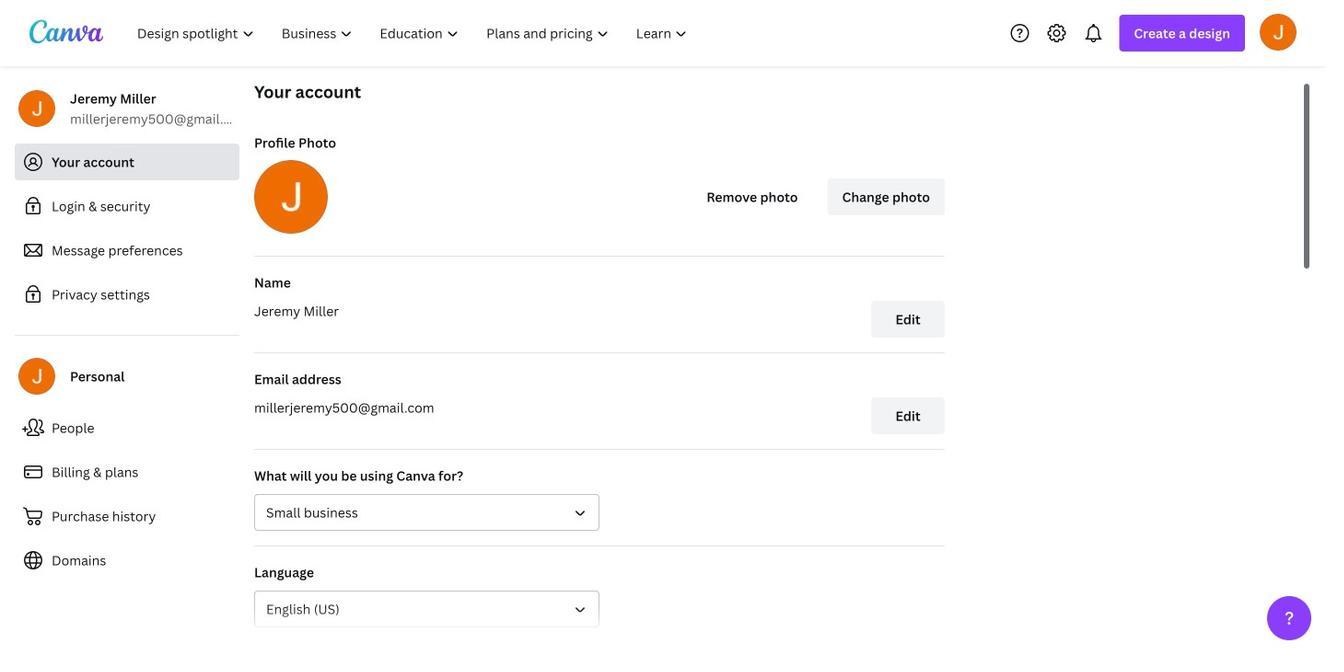 Task type: vqa. For each thing, say whether or not it's contained in the screenshot.
Top level navigation element
yes



Task type: describe. For each thing, give the bounding box(es) containing it.
Language: English (US) button
[[254, 591, 600, 628]]

top level navigation element
[[125, 15, 703, 52]]



Task type: locate. For each thing, give the bounding box(es) containing it.
None button
[[254, 495, 600, 532]]

jeremy miller image
[[1260, 14, 1297, 50]]



